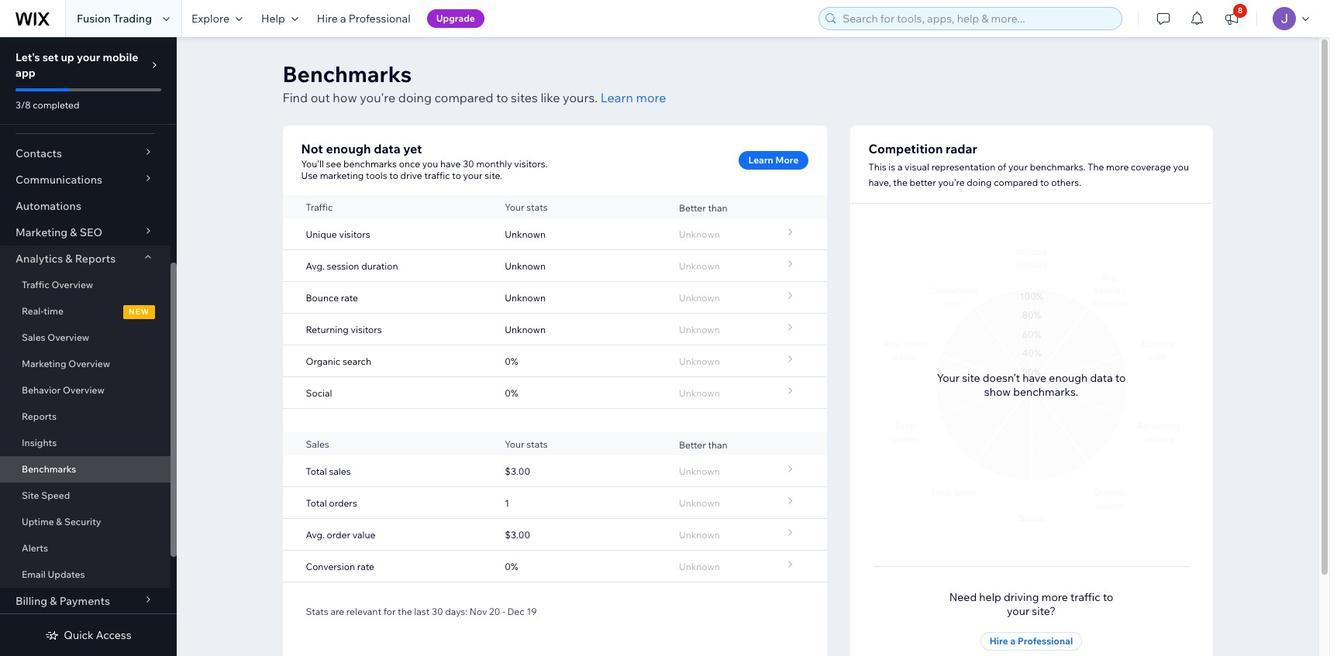 Task type: vqa. For each thing, say whether or not it's contained in the screenshot.


Task type: locate. For each thing, give the bounding box(es) containing it.
you
[[422, 158, 438, 170], [1173, 161, 1189, 173]]

0 vertical spatial doing
[[398, 90, 432, 105]]

find
[[283, 90, 308, 105]]

1 horizontal spatial hire a professional
[[990, 636, 1073, 647]]

$3.00 down 1
[[505, 529, 530, 541]]

insights
[[22, 437, 57, 449]]

0%
[[505, 355, 518, 367], [505, 387, 518, 399], [505, 561, 518, 573]]

to inside benchmarks find out how you're doing compared to sites like yours. learn more
[[496, 90, 508, 105]]

0 horizontal spatial enough
[[326, 141, 371, 157]]

your right of
[[1009, 161, 1028, 173]]

unique visitors
[[306, 228, 370, 240]]

0 vertical spatial visitors
[[339, 228, 370, 240]]

1 vertical spatial traffic
[[1071, 591, 1101, 605]]

enough right doesn't
[[1049, 371, 1088, 385]]

visitors up search
[[351, 324, 382, 335]]

8 button
[[1215, 0, 1249, 37]]

email updates
[[22, 569, 85, 581]]

you right coverage
[[1173, 161, 1189, 173]]

enough inside the not enough data yet you'll see benchmarks once you have 30 monthly visitors. use marketing tools to drive traffic to your site.
[[326, 141, 371, 157]]

2 0% from the top
[[505, 387, 518, 399]]

0 vertical spatial have
[[440, 158, 461, 170]]

avg. for avg. session duration
[[306, 260, 325, 272]]

benchmarks inside benchmarks find out how you're doing compared to sites like yours. learn more
[[283, 60, 412, 88]]

0 vertical spatial better
[[679, 202, 706, 214]]

$3.00 up 1
[[505, 466, 530, 477]]

professional
[[349, 12, 411, 26], [1018, 636, 1073, 647]]

1 stats from the top
[[527, 201, 548, 213]]

learn inside benchmarks find out how you're doing compared to sites like yours. learn more
[[601, 90, 633, 105]]

others.
[[1051, 177, 1082, 188]]

a
[[340, 12, 346, 26], [898, 161, 903, 173], [1010, 636, 1016, 647]]

billing & payments button
[[0, 588, 171, 615]]

1 horizontal spatial the
[[893, 177, 908, 188]]

1 vertical spatial hire a professional
[[990, 636, 1073, 647]]

benchmarks. right show
[[1013, 385, 1078, 399]]

your left site?
[[1007, 605, 1030, 619]]

& down marketing & seo at the left
[[65, 252, 73, 266]]

1 vertical spatial 0%
[[505, 387, 518, 399]]

0 vertical spatial data
[[374, 141, 401, 157]]

visual
[[905, 161, 929, 173]]

0 vertical spatial marketing
[[16, 226, 68, 240]]

enough up see
[[326, 141, 371, 157]]

analytics & reports
[[16, 252, 116, 266]]

2 horizontal spatial a
[[1010, 636, 1016, 647]]

0 vertical spatial reports
[[75, 252, 116, 266]]

your left site
[[937, 371, 960, 385]]

sales inside sales overview "link"
[[22, 332, 45, 343]]

traffic up unique at the top left of page
[[306, 201, 333, 213]]

30 right last on the left bottom of the page
[[432, 606, 443, 618]]

benchmarks
[[343, 158, 397, 170]]

2 $3.00 from the top
[[505, 529, 530, 541]]

2 horizontal spatial more
[[1106, 161, 1129, 173]]

the down 'is'
[[893, 177, 908, 188]]

1 horizontal spatial hire
[[990, 636, 1008, 647]]

security
[[64, 516, 101, 528]]

learn left the more
[[748, 154, 773, 166]]

0 vertical spatial compared
[[435, 90, 493, 105]]

radar
[[946, 141, 978, 157]]

unknown for avg. order value
[[679, 529, 720, 541]]

the right for
[[398, 606, 412, 618]]

3 0% from the top
[[505, 561, 518, 573]]

1 vertical spatial hire
[[990, 636, 1008, 647]]

2 vertical spatial 0%
[[505, 561, 518, 573]]

seo
[[80, 226, 102, 240]]

1 horizontal spatial compared
[[994, 177, 1038, 188]]

your right up
[[77, 50, 100, 64]]

1 vertical spatial more
[[1106, 161, 1129, 173]]

use
[[301, 170, 318, 181]]

your
[[77, 50, 100, 64], [1009, 161, 1028, 173], [463, 170, 483, 181], [1007, 605, 1030, 619]]

0 vertical spatial more
[[636, 90, 666, 105]]

your for unknown
[[505, 201, 524, 213]]

sidebar element
[[0, 37, 177, 657]]

Search for tools, apps, help & more... field
[[838, 8, 1117, 29]]

overview for sales overview
[[48, 332, 89, 343]]

& left seo on the left of page
[[70, 226, 77, 240]]

traffic inside sidebar element
[[22, 279, 49, 291]]

1 vertical spatial learn
[[748, 154, 773, 166]]

1 vertical spatial benchmarks
[[22, 464, 76, 475]]

a right help 'button' on the left of the page
[[340, 12, 346, 26]]

1 vertical spatial total
[[306, 497, 327, 509]]

1 horizontal spatial doing
[[967, 177, 992, 188]]

more right the
[[1106, 161, 1129, 173]]

fusion
[[77, 12, 111, 26]]

1 horizontal spatial professional
[[1018, 636, 1073, 647]]

than for $3.00
[[708, 440, 728, 451]]

1 vertical spatial avg.
[[306, 529, 325, 541]]

reports down seo on the left of page
[[75, 252, 116, 266]]

1 horizontal spatial traffic
[[1071, 591, 1101, 605]]

enough
[[326, 141, 371, 157], [1049, 371, 1088, 385]]

more right yours.
[[636, 90, 666, 105]]

0 horizontal spatial reports
[[22, 411, 57, 423]]

your up 1
[[505, 438, 524, 450]]

0 vertical spatial a
[[340, 12, 346, 26]]

stats
[[527, 201, 548, 213], [527, 438, 548, 450]]

0 vertical spatial 30
[[463, 158, 474, 170]]

0 horizontal spatial professional
[[349, 12, 411, 26]]

0 vertical spatial traffic
[[424, 170, 450, 181]]

traffic down analytics
[[22, 279, 49, 291]]

0 vertical spatial $3.00
[[505, 466, 530, 477]]

1 total from the top
[[306, 466, 327, 477]]

the
[[893, 177, 908, 188], [398, 606, 412, 618]]

hire a professional for hire a professional link to the left
[[317, 12, 411, 26]]

sales for sales overview
[[22, 332, 45, 343]]

0 horizontal spatial hire
[[317, 12, 338, 26]]

sales up total sales
[[306, 438, 329, 450]]

marketing up analytics
[[16, 226, 68, 240]]

30 left monthly
[[463, 158, 474, 170]]

1 0% from the top
[[505, 355, 518, 367]]

your inside the not enough data yet you'll see benchmarks once you have 30 monthly visitors. use marketing tools to drive traffic to your site.
[[463, 170, 483, 181]]

conversion rate
[[306, 561, 374, 573]]

0 horizontal spatial learn
[[601, 90, 633, 105]]

total left orders
[[306, 497, 327, 509]]

learn more
[[748, 154, 799, 166]]

like
[[541, 90, 560, 105]]

2 avg. from the top
[[306, 529, 325, 541]]

1 horizontal spatial sales
[[306, 438, 329, 450]]

1 vertical spatial data
[[1090, 371, 1113, 385]]

benchmarks find out how you're doing compared to sites like yours. learn more
[[283, 60, 666, 105]]

representation
[[932, 161, 996, 173]]

2 total from the top
[[306, 497, 327, 509]]

better for $3.00
[[679, 440, 706, 451]]

total left sales
[[306, 466, 327, 477]]

0 horizontal spatial hire a professional
[[317, 12, 411, 26]]

& for billing
[[50, 595, 57, 609]]

unknown
[[505, 228, 546, 240], [679, 228, 720, 240], [505, 260, 546, 272], [679, 260, 720, 272], [505, 292, 546, 304], [679, 292, 720, 304], [505, 324, 546, 335], [679, 324, 720, 335], [679, 355, 720, 367], [679, 387, 720, 399], [679, 466, 720, 477], [679, 497, 720, 509], [679, 529, 720, 541], [679, 561, 720, 573]]

reports inside popup button
[[75, 252, 116, 266]]

reports up insights
[[22, 411, 57, 423]]

to inside your site doesn't have enough data to show benchmarks.
[[1115, 371, 1126, 385]]

& for analytics
[[65, 252, 73, 266]]

behavior
[[22, 385, 61, 396]]

marketing inside dropdown button
[[16, 226, 68, 240]]

marketing
[[16, 226, 68, 240], [22, 358, 66, 370]]

1 than from the top
[[708, 202, 728, 214]]

1 vertical spatial your
[[937, 371, 960, 385]]

1 vertical spatial sales
[[306, 438, 329, 450]]

contacts
[[16, 147, 62, 160]]

total sales
[[306, 466, 351, 477]]

rate right bounce
[[341, 292, 358, 304]]

have right the drive
[[440, 158, 461, 170]]

1 horizontal spatial benchmarks
[[283, 60, 412, 88]]

than
[[708, 202, 728, 214], [708, 440, 728, 451]]

the inside competition radar this is a visual representation of your benchmarks. the more coverage you have, the better you're doing compared to others.
[[893, 177, 908, 188]]

1 vertical spatial marketing
[[22, 358, 66, 370]]

avg. left order
[[306, 529, 325, 541]]

& right billing at left bottom
[[50, 595, 57, 609]]

1 your stats from the top
[[505, 201, 548, 213]]

1 vertical spatial enough
[[1049, 371, 1088, 385]]

benchmarks up how
[[283, 60, 412, 88]]

monthly
[[476, 158, 512, 170]]

your stats for unknown
[[505, 201, 548, 213]]

overview down marketing overview link
[[63, 385, 104, 396]]

compared inside benchmarks find out how you're doing compared to sites like yours. learn more
[[435, 90, 493, 105]]

1 vertical spatial your stats
[[505, 438, 548, 450]]

better than for $3.00
[[679, 440, 728, 451]]

overview down sales overview "link"
[[68, 358, 110, 370]]

0 vertical spatial hire
[[317, 12, 338, 26]]

2 vertical spatial a
[[1010, 636, 1016, 647]]

0 vertical spatial rate
[[341, 292, 358, 304]]

your stats up 1
[[505, 438, 548, 450]]

quick
[[64, 629, 94, 643]]

coverage
[[1131, 161, 1171, 173]]

duration
[[361, 260, 398, 272]]

rate down the value
[[357, 561, 374, 573]]

1 vertical spatial doing
[[967, 177, 992, 188]]

contacts button
[[0, 140, 171, 167]]

1 horizontal spatial learn
[[748, 154, 773, 166]]

doing right you're
[[398, 90, 432, 105]]

0 horizontal spatial traffic
[[424, 170, 450, 181]]

sales down real-
[[22, 332, 45, 343]]

1 horizontal spatial enough
[[1049, 371, 1088, 385]]

benchmarks inside benchmarks link
[[22, 464, 76, 475]]

you're
[[938, 177, 965, 188]]

overview inside "link"
[[48, 332, 89, 343]]

2 vertical spatial your
[[505, 438, 524, 450]]

0 vertical spatial benchmarks.
[[1030, 161, 1086, 173]]

visitors for unique visitors
[[339, 228, 370, 240]]

hire
[[317, 12, 338, 26], [990, 636, 1008, 647]]

1 vertical spatial benchmarks.
[[1013, 385, 1078, 399]]

1 vertical spatial stats
[[527, 438, 548, 450]]

have inside the not enough data yet you'll see benchmarks once you have 30 monthly visitors. use marketing tools to drive traffic to your site.
[[440, 158, 461, 170]]

0 horizontal spatial more
[[636, 90, 666, 105]]

0 horizontal spatial sales
[[22, 332, 45, 343]]

1 vertical spatial professional
[[1018, 636, 1073, 647]]

1 horizontal spatial hire a professional link
[[980, 633, 1082, 651]]

0 vertical spatial than
[[708, 202, 728, 214]]

30
[[463, 158, 474, 170], [432, 606, 443, 618]]

data inside the not enough data yet you'll see benchmarks once you have 30 monthly visitors. use marketing tools to drive traffic to your site.
[[374, 141, 401, 157]]

2 better than from the top
[[679, 440, 728, 451]]

professional down site?
[[1018, 636, 1073, 647]]

you right "once"
[[422, 158, 438, 170]]

yours.
[[563, 90, 598, 105]]

payments
[[59, 595, 110, 609]]

you inside the not enough data yet you'll see benchmarks once you have 30 monthly visitors. use marketing tools to drive traffic to your site.
[[422, 158, 438, 170]]

competition
[[869, 141, 943, 157]]

compared inside competition radar this is a visual representation of your benchmarks. the more coverage you have, the better you're doing compared to others.
[[994, 177, 1038, 188]]

unknown for total orders
[[679, 497, 720, 509]]

sales for sales
[[306, 438, 329, 450]]

visitors up avg. session duration
[[339, 228, 370, 240]]

1 horizontal spatial traffic
[[306, 201, 333, 213]]

benchmarks.
[[1030, 161, 1086, 173], [1013, 385, 1078, 399]]

benchmarks. up others. on the right top of page
[[1030, 161, 1086, 173]]

2 than from the top
[[708, 440, 728, 451]]

stats
[[306, 606, 328, 618]]

0 vertical spatial the
[[893, 177, 908, 188]]

social
[[306, 387, 332, 399]]

driving
[[1004, 591, 1039, 605]]

2 vertical spatial more
[[1042, 591, 1068, 605]]

your inside your site doesn't have enough data to show benchmarks.
[[937, 371, 960, 385]]

hire right help 'button' on the left of the page
[[317, 12, 338, 26]]

hire down help in the bottom right of the page
[[990, 636, 1008, 647]]

1 vertical spatial visitors
[[351, 324, 382, 335]]

1 vertical spatial compared
[[994, 177, 1038, 188]]

help button
[[252, 0, 308, 37]]

unknown for returning visitors
[[679, 324, 720, 335]]

compared left the sites at left top
[[435, 90, 493, 105]]

a inside competition radar this is a visual representation of your benchmarks. the more coverage you have, the better you're doing compared to others.
[[898, 161, 903, 173]]

marketing up behavior
[[22, 358, 66, 370]]

stats for unknown
[[527, 201, 548, 213]]

0 vertical spatial enough
[[326, 141, 371, 157]]

site speed link
[[0, 483, 171, 509]]

sales overview link
[[0, 325, 171, 351]]

email
[[22, 569, 46, 581]]

0 horizontal spatial have
[[440, 158, 461, 170]]

0 vertical spatial hire a professional
[[317, 12, 411, 26]]

1 vertical spatial rate
[[357, 561, 374, 573]]

2 better from the top
[[679, 440, 706, 451]]

1 better than from the top
[[679, 202, 728, 214]]

1 horizontal spatial reports
[[75, 252, 116, 266]]

1 vertical spatial have
[[1023, 371, 1047, 385]]

learn right yours.
[[601, 90, 633, 105]]

1 vertical spatial a
[[898, 161, 903, 173]]

marketing for marketing overview
[[22, 358, 66, 370]]

need
[[949, 591, 977, 605]]

overview
[[51, 279, 93, 291], [48, 332, 89, 343], [68, 358, 110, 370], [63, 385, 104, 396]]

marketing overview link
[[0, 351, 171, 378]]

marketing
[[320, 170, 364, 181]]

a right 'is'
[[898, 161, 903, 173]]

0 vertical spatial sales
[[22, 332, 45, 343]]

uptime
[[22, 516, 54, 528]]

0 vertical spatial learn
[[601, 90, 633, 105]]

& inside dropdown button
[[70, 226, 77, 240]]

overview up marketing overview
[[48, 332, 89, 343]]

2 your stats from the top
[[505, 438, 548, 450]]

30 inside the not enough data yet you'll see benchmarks once you have 30 monthly visitors. use marketing tools to drive traffic to your site.
[[463, 158, 474, 170]]

more right driving
[[1042, 591, 1068, 605]]

0 horizontal spatial you
[[422, 158, 438, 170]]

better than for unknown
[[679, 202, 728, 214]]

0 vertical spatial hire a professional link
[[308, 0, 420, 37]]

doing down representation
[[967, 177, 992, 188]]

traffic right the drive
[[424, 170, 450, 181]]

1 horizontal spatial you
[[1173, 161, 1189, 173]]

avg. left session
[[306, 260, 325, 272]]

learn
[[601, 90, 633, 105], [748, 154, 773, 166]]

0 horizontal spatial traffic
[[22, 279, 49, 291]]

1 $3.00 from the top
[[505, 466, 530, 477]]

traffic right site?
[[1071, 591, 1101, 605]]

0 vertical spatial professional
[[349, 12, 411, 26]]

to inside competition radar this is a visual representation of your benchmarks. the more coverage you have, the better you're doing compared to others.
[[1040, 177, 1049, 188]]

1 vertical spatial better than
[[679, 440, 728, 451]]

unknown for bounce rate
[[679, 292, 720, 304]]

returning visitors
[[306, 324, 382, 335]]

overview for marketing overview
[[68, 358, 110, 370]]

& inside popup button
[[50, 595, 57, 609]]

avg. for avg. order value
[[306, 529, 325, 541]]

& right uptime
[[56, 516, 62, 528]]

benchmarks up site speed
[[22, 464, 76, 475]]

show
[[984, 385, 1011, 399]]

upgrade button
[[427, 9, 484, 28]]

20
[[489, 606, 500, 618]]

2 stats from the top
[[527, 438, 548, 450]]

relevant
[[346, 606, 381, 618]]

your left site.
[[463, 170, 483, 181]]

hire a professional for rightmost hire a professional link
[[990, 636, 1073, 647]]

site.
[[485, 170, 502, 181]]

0 horizontal spatial data
[[374, 141, 401, 157]]

professional left the upgrade 'button'
[[349, 12, 411, 26]]

your for $3.00
[[505, 438, 524, 450]]

1 vertical spatial $3.00
[[505, 529, 530, 541]]

unknown for conversion rate
[[679, 561, 720, 573]]

1 horizontal spatial 30
[[463, 158, 474, 170]]

overview down analytics & reports
[[51, 279, 93, 291]]

compared down of
[[994, 177, 1038, 188]]

a down need help driving more traffic to your site?
[[1010, 636, 1016, 647]]

1 horizontal spatial more
[[1042, 591, 1068, 605]]

1 vertical spatial better
[[679, 440, 706, 451]]

1 vertical spatial hire a professional link
[[980, 633, 1082, 651]]

& inside popup button
[[65, 252, 73, 266]]

0 vertical spatial traffic
[[306, 201, 333, 213]]

sales overview
[[22, 332, 89, 343]]

1 vertical spatial than
[[708, 440, 728, 451]]

than for unknown
[[708, 202, 728, 214]]

0 vertical spatial avg.
[[306, 260, 325, 272]]

your stats down visitors.
[[505, 201, 548, 213]]

1 horizontal spatial have
[[1023, 371, 1047, 385]]

1 avg. from the top
[[306, 260, 325, 272]]

see
[[326, 158, 341, 170]]

0 horizontal spatial 30
[[432, 606, 443, 618]]

mobile
[[103, 50, 138, 64]]

0 horizontal spatial benchmarks
[[22, 464, 76, 475]]

rate for conversion rate
[[357, 561, 374, 573]]

0 vertical spatial total
[[306, 466, 327, 477]]

1 better from the top
[[679, 202, 706, 214]]

your down visitors.
[[505, 201, 524, 213]]

conversion
[[306, 561, 355, 573]]

0 vertical spatial your
[[505, 201, 524, 213]]

0 vertical spatial benchmarks
[[283, 60, 412, 88]]

have right doesn't
[[1023, 371, 1047, 385]]

communications
[[16, 173, 102, 187]]



Task type: describe. For each thing, give the bounding box(es) containing it.
quick access button
[[45, 629, 132, 643]]

insights link
[[0, 430, 171, 457]]

overview for behavior overview
[[63, 385, 104, 396]]

your stats for $3.00
[[505, 438, 548, 450]]

the
[[1088, 161, 1104, 173]]

quick access
[[64, 629, 132, 643]]

behavior overview
[[22, 385, 104, 396]]

3/8
[[16, 99, 31, 111]]

session
[[327, 260, 359, 272]]

uptime & security
[[22, 516, 101, 528]]

hire for hire a professional link to the left
[[317, 12, 338, 26]]

billing
[[16, 595, 47, 609]]

benchmarks link
[[0, 457, 171, 483]]

more inside need help driving more traffic to your site?
[[1042, 591, 1068, 605]]

rate for bounce rate
[[341, 292, 358, 304]]

traffic for traffic
[[306, 201, 333, 213]]

unknown for total sales
[[679, 466, 720, 477]]

total for total sales
[[306, 466, 327, 477]]

your inside competition radar this is a visual representation of your benchmarks. the more coverage you have, the better you're doing compared to others.
[[1009, 161, 1028, 173]]

a for rightmost hire a professional link
[[1010, 636, 1016, 647]]

alerts link
[[0, 536, 171, 562]]

visitors.
[[514, 158, 548, 170]]

site?
[[1032, 605, 1056, 619]]

updates
[[48, 569, 85, 581]]

more
[[776, 154, 799, 166]]

& for uptime
[[56, 516, 62, 528]]

are
[[331, 606, 344, 618]]

stats for $3.00
[[527, 438, 548, 450]]

reports link
[[0, 404, 171, 430]]

automations
[[16, 199, 81, 213]]

analytics
[[16, 252, 63, 266]]

data inside your site doesn't have enough data to show benchmarks.
[[1090, 371, 1113, 385]]

hire for rightmost hire a professional link
[[990, 636, 1008, 647]]

0 horizontal spatial hire a professional link
[[308, 0, 420, 37]]

enough inside your site doesn't have enough data to show benchmarks.
[[1049, 371, 1088, 385]]

completed
[[33, 99, 79, 111]]

to inside need help driving more traffic to your site?
[[1103, 591, 1114, 605]]

unknown for organic search
[[679, 355, 720, 367]]

unknown for avg. session duration
[[679, 260, 720, 272]]

last
[[414, 606, 430, 618]]

a for hire a professional link to the left
[[340, 12, 346, 26]]

you inside competition radar this is a visual representation of your benchmarks. the more coverage you have, the better you're doing compared to others.
[[1173, 161, 1189, 173]]

how
[[333, 90, 357, 105]]

$3.00 for total sales
[[505, 466, 530, 477]]

order
[[327, 529, 350, 541]]

professional for rightmost hire a professional link
[[1018, 636, 1073, 647]]

out
[[311, 90, 330, 105]]

0% for rate
[[505, 561, 518, 573]]

learn more link
[[739, 151, 808, 170]]

site speed
[[22, 490, 70, 502]]

8
[[1238, 5, 1243, 16]]

is
[[889, 161, 896, 173]]

have,
[[869, 177, 891, 188]]

unknown for unique visitors
[[679, 228, 720, 240]]

avg. order value
[[306, 529, 375, 541]]

marketing & seo button
[[0, 219, 171, 246]]

visitors for returning visitors
[[351, 324, 382, 335]]

bounce rate
[[306, 292, 358, 304]]

of
[[998, 161, 1006, 173]]

days:
[[445, 606, 468, 618]]

more inside competition radar this is a visual representation of your benchmarks. the more coverage you have, the better you're doing compared to others.
[[1106, 161, 1129, 173]]

benchmarks for benchmarks find out how you're doing compared to sites like yours. learn more
[[283, 60, 412, 88]]

set
[[42, 50, 58, 64]]

marketing overview
[[22, 358, 110, 370]]

dec
[[507, 606, 525, 618]]

avg. session duration
[[306, 260, 398, 272]]

better for unknown
[[679, 202, 706, 214]]

doing inside competition radar this is a visual representation of your benchmarks. the more coverage you have, the better you're doing compared to others.
[[967, 177, 992, 188]]

drive
[[400, 170, 422, 181]]

access
[[96, 629, 132, 643]]

your site doesn't have enough data to show benchmarks.
[[937, 371, 1126, 399]]

uptime & security link
[[0, 509, 171, 536]]

your inside need help driving more traffic to your site?
[[1007, 605, 1030, 619]]

site
[[22, 490, 39, 502]]

search
[[343, 355, 371, 367]]

you'll
[[301, 158, 324, 170]]

analytics & reports button
[[0, 246, 171, 272]]

have inside your site doesn't have enough data to show benchmarks.
[[1023, 371, 1047, 385]]

nov
[[470, 606, 487, 618]]

once
[[399, 158, 420, 170]]

not enough data yet you'll see benchmarks once you have 30 monthly visitors. use marketing tools to drive traffic to your site.
[[301, 141, 548, 181]]

$3.00 for avg. order value
[[505, 529, 530, 541]]

traffic inside need help driving more traffic to your site?
[[1071, 591, 1101, 605]]

time
[[44, 305, 63, 317]]

better
[[910, 177, 936, 188]]

site
[[962, 371, 980, 385]]

1
[[505, 497, 509, 509]]

new
[[129, 307, 150, 317]]

your inside let's set up your mobile app
[[77, 50, 100, 64]]

bounce
[[306, 292, 339, 304]]

marketing for marketing & seo
[[16, 226, 68, 240]]

app
[[16, 66, 36, 80]]

doing inside benchmarks find out how you're doing compared to sites like yours. learn more
[[398, 90, 432, 105]]

& for marketing
[[70, 226, 77, 240]]

trading
[[113, 12, 152, 26]]

more inside benchmarks find out how you're doing compared to sites like yours. learn more
[[636, 90, 666, 105]]

0% for search
[[505, 355, 518, 367]]

learn more link
[[601, 88, 666, 107]]

benchmarks. inside your site doesn't have enough data to show benchmarks.
[[1013, 385, 1078, 399]]

professional for hire a professional link to the left
[[349, 12, 411, 26]]

not
[[301, 141, 323, 157]]

traffic inside the not enough data yet you'll see benchmarks once you have 30 monthly visitors. use marketing tools to drive traffic to your site.
[[424, 170, 450, 181]]

1 vertical spatial reports
[[22, 411, 57, 423]]

benchmarks. inside competition radar this is a visual representation of your benchmarks. the more coverage you have, the better you're doing compared to others.
[[1030, 161, 1086, 173]]

value
[[353, 529, 375, 541]]

tools
[[366, 170, 387, 181]]

traffic overview link
[[0, 272, 171, 298]]

real-
[[22, 305, 44, 317]]

unknown for social
[[679, 387, 720, 399]]

sales
[[329, 466, 351, 477]]

sites
[[511, 90, 538, 105]]

3/8 completed
[[16, 99, 79, 111]]

total for total orders
[[306, 497, 327, 509]]

total orders
[[306, 497, 357, 509]]

automations link
[[0, 193, 171, 219]]

traffic for traffic overview
[[22, 279, 49, 291]]

0 horizontal spatial the
[[398, 606, 412, 618]]

organic
[[306, 355, 341, 367]]

19
[[527, 606, 537, 618]]

billing & payments
[[16, 595, 110, 609]]

traffic overview
[[22, 279, 93, 291]]

real-time
[[22, 305, 63, 317]]

you're
[[360, 90, 396, 105]]

benchmarks for benchmarks
[[22, 464, 76, 475]]

overview for traffic overview
[[51, 279, 93, 291]]

up
[[61, 50, 74, 64]]

speed
[[41, 490, 70, 502]]

upgrade
[[436, 12, 475, 24]]

help
[[261, 12, 285, 26]]



